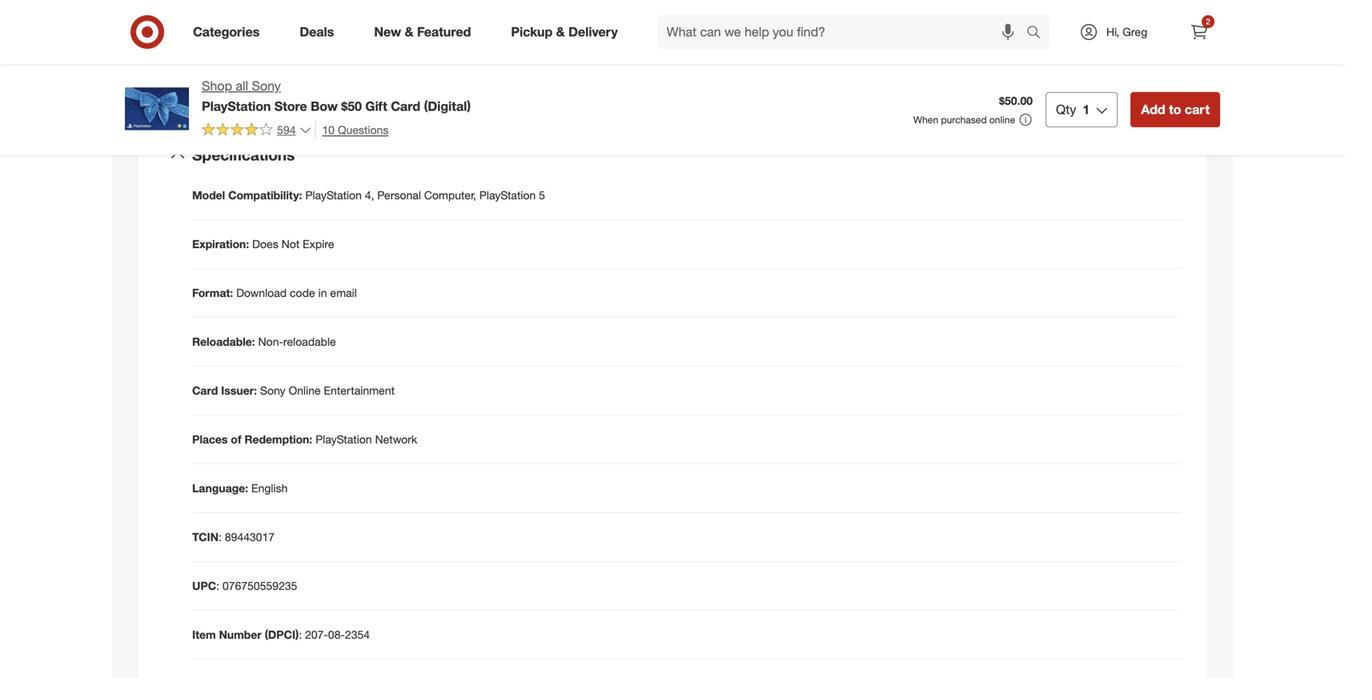 Task type: vqa. For each thing, say whether or not it's contained in the screenshot.
it
no



Task type: describe. For each thing, give the bounding box(es) containing it.
new & featured link
[[361, 14, 491, 50]]

hi,
[[1107, 25, 1120, 39]]

playstation down entertainment
[[316, 433, 372, 447]]

model compatibility: playstation 4, personal computer, playstation 5
[[192, 188, 545, 202]]

greg
[[1123, 25, 1148, 39]]

places
[[192, 433, 228, 447]]

expiration: does not expire
[[192, 237, 334, 251]]

code
[[290, 286, 315, 300]]

delivery
[[569, 24, 618, 40]]

10 questions
[[322, 123, 389, 137]]

to
[[1170, 102, 1182, 117]]

pickup & delivery
[[511, 24, 618, 40]]

new
[[374, 24, 401, 40]]

2 vertical spatial :
[[299, 628, 302, 642]]

qty
[[1057, 102, 1077, 117]]

language:
[[192, 481, 248, 495]]

expire
[[303, 237, 334, 251]]

item
[[192, 628, 216, 642]]

add
[[1142, 102, 1166, 117]]

2 link
[[1182, 14, 1218, 50]]

english
[[251, 481, 288, 495]]

categories link
[[179, 14, 280, 50]]

of
[[231, 433, 242, 447]]

5
[[539, 188, 545, 202]]

online
[[990, 114, 1016, 126]]

non-
[[258, 335, 283, 349]]

(digital)
[[424, 98, 471, 114]]

redemption:
[[245, 433, 313, 447]]

08-
[[328, 628, 345, 642]]

10
[[322, 123, 335, 137]]

item number (dpci) : 207-08-2354
[[192, 628, 370, 642]]

upc
[[192, 579, 216, 593]]

reloadable: non-reloadable
[[192, 335, 336, 349]]

show
[[199, 78, 224, 90]]

076750559235
[[223, 579, 297, 593]]

hi, greg
[[1107, 25, 1148, 39]]

new & featured
[[374, 24, 471, 40]]

model
[[192, 188, 225, 202]]

shop
[[202, 78, 232, 94]]

reloadable:
[[192, 335, 255, 349]]

$50
[[341, 98, 362, 114]]

10 questions link
[[315, 121, 389, 139]]

What can we help you find? suggestions appear below search field
[[657, 14, 1031, 50]]

specifications
[[192, 146, 295, 164]]

sony for playstation
[[252, 78, 281, 94]]

download
[[236, 286, 287, 300]]

issuer:
[[221, 384, 257, 398]]

89443017
[[225, 530, 275, 544]]

personal
[[378, 188, 421, 202]]

sony for online
[[260, 384, 286, 398]]

207-
[[305, 628, 328, 642]]

show more
[[199, 78, 248, 90]]

card inside shop all sony playstation store bow $50 gift card (digital)
[[391, 98, 421, 114]]

computer,
[[424, 188, 476, 202]]

search
[[1020, 26, 1058, 41]]

places of redemption: playstation network
[[192, 433, 417, 447]]

: for upc
[[216, 579, 219, 593]]

& for pickup
[[556, 24, 565, 40]]

1 vertical spatial card
[[192, 384, 218, 398]]

in
[[318, 286, 327, 300]]

questions
[[338, 123, 389, 137]]

playstation left 5
[[480, 188, 536, 202]]

playstation left 4, on the left top
[[305, 188, 362, 202]]

email
[[330, 286, 357, 300]]

add to cart button
[[1131, 92, 1221, 127]]

does
[[252, 237, 279, 251]]

pickup
[[511, 24, 553, 40]]



Task type: locate. For each thing, give the bounding box(es) containing it.
playstation down all
[[202, 98, 271, 114]]

2 & from the left
[[556, 24, 565, 40]]

language: english
[[192, 481, 288, 495]]

entertainment
[[324, 384, 395, 398]]

: left the 207-
[[299, 628, 302, 642]]

card
[[391, 98, 421, 114], [192, 384, 218, 398]]

1
[[1083, 102, 1090, 117]]

tcin
[[192, 530, 219, 544]]

reloadable
[[283, 335, 336, 349]]

number
[[219, 628, 262, 642]]

&
[[405, 24, 414, 40], [556, 24, 565, 40]]

: left 076750559235
[[216, 579, 219, 593]]

1 vertical spatial sony
[[260, 384, 286, 398]]

tcin : 89443017
[[192, 530, 275, 544]]

specifications button
[[151, 130, 1195, 181]]

& right pickup
[[556, 24, 565, 40]]

show more button
[[192, 71, 256, 97]]

deals link
[[286, 14, 354, 50]]

sony right all
[[252, 78, 281, 94]]

deals
[[300, 24, 334, 40]]

categories
[[193, 24, 260, 40]]

store
[[275, 98, 307, 114]]

4,
[[365, 188, 374, 202]]

upc : 076750559235
[[192, 579, 297, 593]]

& for new
[[405, 24, 414, 40]]

1 horizontal spatial &
[[556, 24, 565, 40]]

qty 1
[[1057, 102, 1090, 117]]

0 horizontal spatial &
[[405, 24, 414, 40]]

card issuer: sony online entertainment
[[192, 384, 395, 398]]

not
[[282, 237, 300, 251]]

playstation inside shop all sony playstation store bow $50 gift card (digital)
[[202, 98, 271, 114]]

: for tcin
[[219, 530, 222, 544]]

purchased
[[942, 114, 987, 126]]

search button
[[1020, 14, 1058, 53]]

bow
[[311, 98, 338, 114]]

when
[[914, 114, 939, 126]]

compatibility:
[[228, 188, 302, 202]]

image of playstation store bow $50 gift card (digital) image
[[125, 77, 189, 141]]

cart
[[1185, 102, 1210, 117]]

online
[[289, 384, 321, 398]]

sony
[[252, 78, 281, 94], [260, 384, 286, 398]]

shop all sony playstation store bow $50 gift card (digital)
[[202, 78, 471, 114]]

pickup & delivery link
[[498, 14, 638, 50]]

expiration:
[[192, 237, 249, 251]]

card left 'issuer:'
[[192, 384, 218, 398]]

playstation
[[202, 98, 271, 114], [305, 188, 362, 202], [480, 188, 536, 202], [316, 433, 372, 447]]

gift
[[366, 98, 387, 114]]

card right gift
[[391, 98, 421, 114]]

more
[[226, 78, 248, 90]]

0 horizontal spatial card
[[192, 384, 218, 398]]

format:
[[192, 286, 233, 300]]

: left 89443017
[[219, 530, 222, 544]]

$50.00
[[1000, 94, 1033, 108]]

when purchased online
[[914, 114, 1016, 126]]

1 & from the left
[[405, 24, 414, 40]]

format: download code in email
[[192, 286, 357, 300]]

sony left online
[[260, 384, 286, 398]]

:
[[219, 530, 222, 544], [216, 579, 219, 593], [299, 628, 302, 642]]

0 vertical spatial :
[[219, 530, 222, 544]]

add to cart
[[1142, 102, 1210, 117]]

(dpci)
[[265, 628, 299, 642]]

featured
[[417, 24, 471, 40]]

network
[[375, 433, 417, 447]]

594 link
[[202, 121, 312, 140]]

all
[[236, 78, 248, 94]]

& right new in the left top of the page
[[405, 24, 414, 40]]

0 vertical spatial sony
[[252, 78, 281, 94]]

594
[[277, 123, 296, 137]]

2
[[1207, 16, 1211, 26]]

0 vertical spatial card
[[391, 98, 421, 114]]

2354
[[345, 628, 370, 642]]

1 horizontal spatial card
[[391, 98, 421, 114]]

1 vertical spatial :
[[216, 579, 219, 593]]

sony inside shop all sony playstation store bow $50 gift card (digital)
[[252, 78, 281, 94]]



